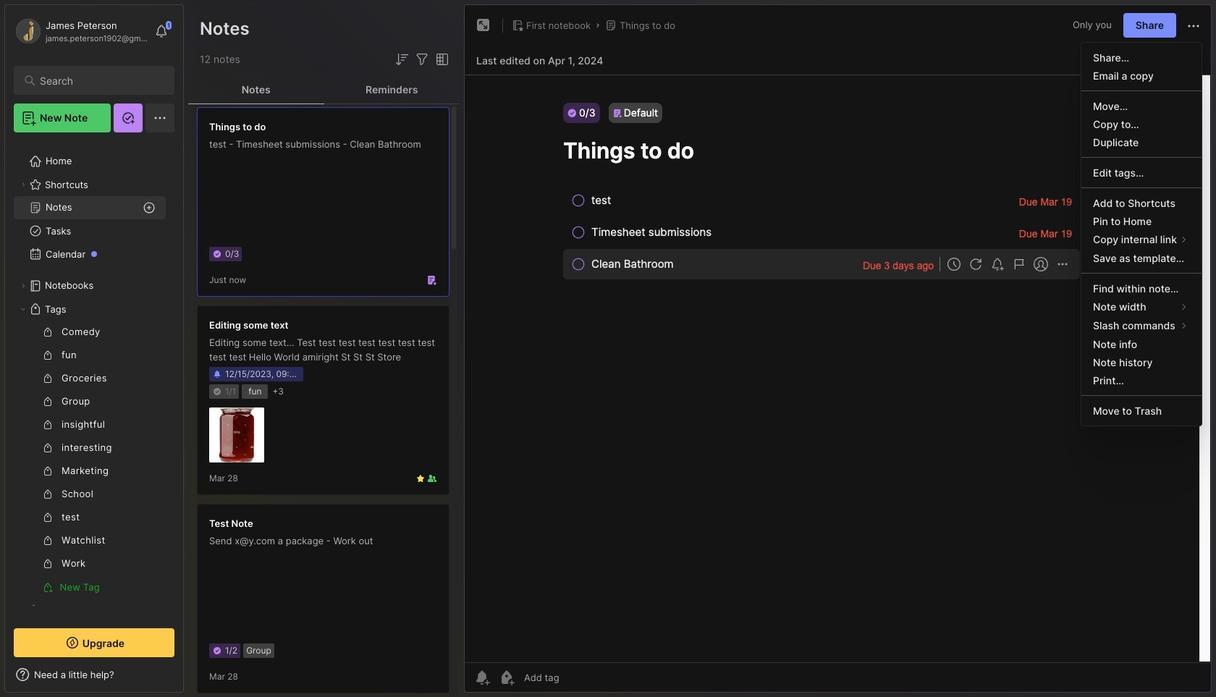 Task type: locate. For each thing, give the bounding box(es) containing it.
note window element
[[464, 4, 1212, 697]]

Add filters field
[[414, 51, 431, 68]]

View options field
[[431, 51, 451, 68]]

Slash commands field
[[1082, 316, 1202, 335]]

Copy internal link field
[[1082, 230, 1202, 249]]

tree
[[5, 141, 183, 654]]

expand notebooks image
[[19, 282, 28, 290]]

add filters image
[[414, 51, 431, 68]]

None search field
[[40, 72, 161, 89]]

group
[[14, 321, 166, 599]]

add tag image
[[498, 669, 516, 687]]

tab list
[[188, 75, 460, 104]]

dropdown list menu
[[1082, 48, 1202, 420]]

Add tag field
[[523, 671, 632, 684]]

Note width field
[[1082, 298, 1202, 316]]

more actions image
[[1185, 17, 1203, 35]]

More actions field
[[1185, 16, 1203, 35]]



Task type: describe. For each thing, give the bounding box(es) containing it.
Search text field
[[40, 74, 161, 88]]

tree inside main element
[[5, 141, 183, 654]]

Account field
[[14, 17, 148, 46]]

main element
[[0, 0, 188, 697]]

click to collapse image
[[183, 671, 194, 688]]

thumbnail image
[[209, 408, 264, 463]]

expand tags image
[[19, 305, 28, 314]]

none search field inside main element
[[40, 72, 161, 89]]

add a reminder image
[[474, 669, 491, 687]]

Sort options field
[[393, 51, 411, 68]]

Note Editor text field
[[465, 75, 1212, 663]]

WHAT'S NEW field
[[5, 663, 183, 687]]

expand note image
[[475, 17, 492, 34]]

group inside 'tree'
[[14, 321, 166, 599]]



Task type: vqa. For each thing, say whether or not it's contained in the screenshot.
Add a reminder 'icon'
yes



